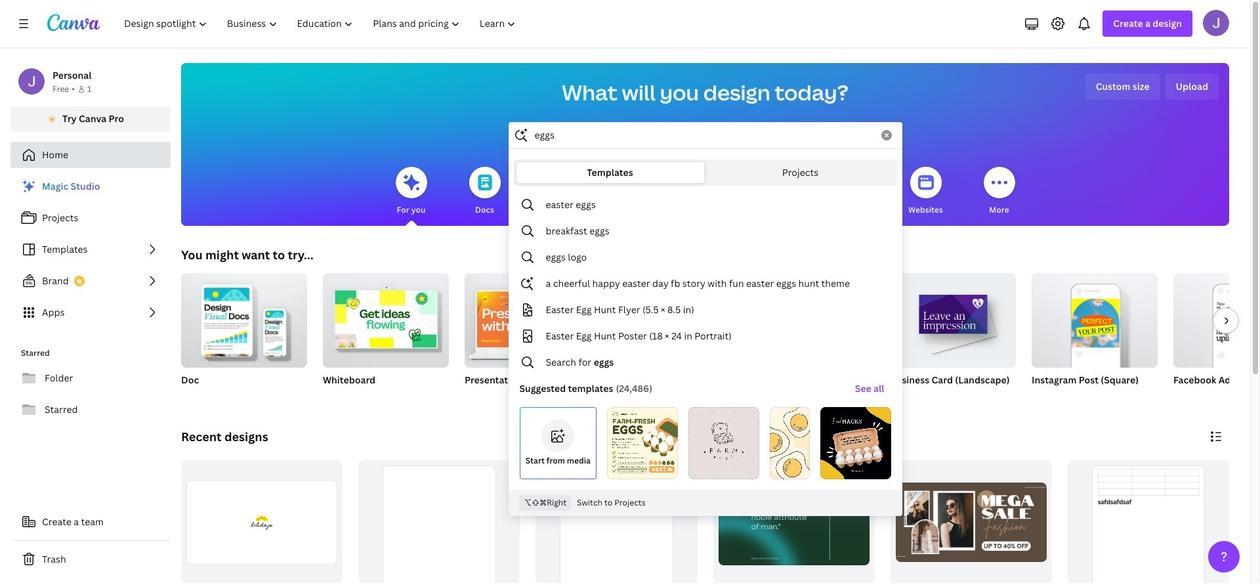 Task type: locate. For each thing, give the bounding box(es) containing it.
edit a copy of the farm eggs modern graphic beige logo template image
[[689, 407, 760, 479]]

None search field
[[509, 122, 902, 516]]

list
[[11, 173, 171, 326]]

edit a copy of the green and orange minimalist illustrated farm fresh eggs linkedin post template image
[[607, 407, 678, 479]]

group
[[181, 268, 307, 403], [181, 268, 307, 368], [323, 268, 449, 403], [323, 268, 449, 368], [890, 268, 1016, 403], [890, 268, 1016, 368], [1032, 268, 1158, 403], [1032, 268, 1158, 368], [465, 273, 591, 403], [465, 273, 591, 368], [607, 273, 733, 403], [749, 273, 875, 403], [1174, 273, 1261, 403], [1174, 273, 1261, 368], [181, 460, 343, 583], [359, 460, 520, 583], [891, 460, 1052, 583], [1068, 460, 1230, 583]]

list box
[[509, 192, 902, 485]]

edit a copy of the black orange food hacks food instagram post template image
[[820, 407, 891, 479]]



Task type: describe. For each thing, give the bounding box(es) containing it.
top level navigation element
[[116, 11, 528, 37]]

edit a copy of the yellow illustrated eggs phone wallpaper template image
[[770, 407, 810, 479]]

jacob simon image
[[1204, 10, 1230, 36]]

Search search field
[[535, 123, 874, 148]]



Task type: vqa. For each thing, say whether or not it's contained in the screenshot.
list
yes



